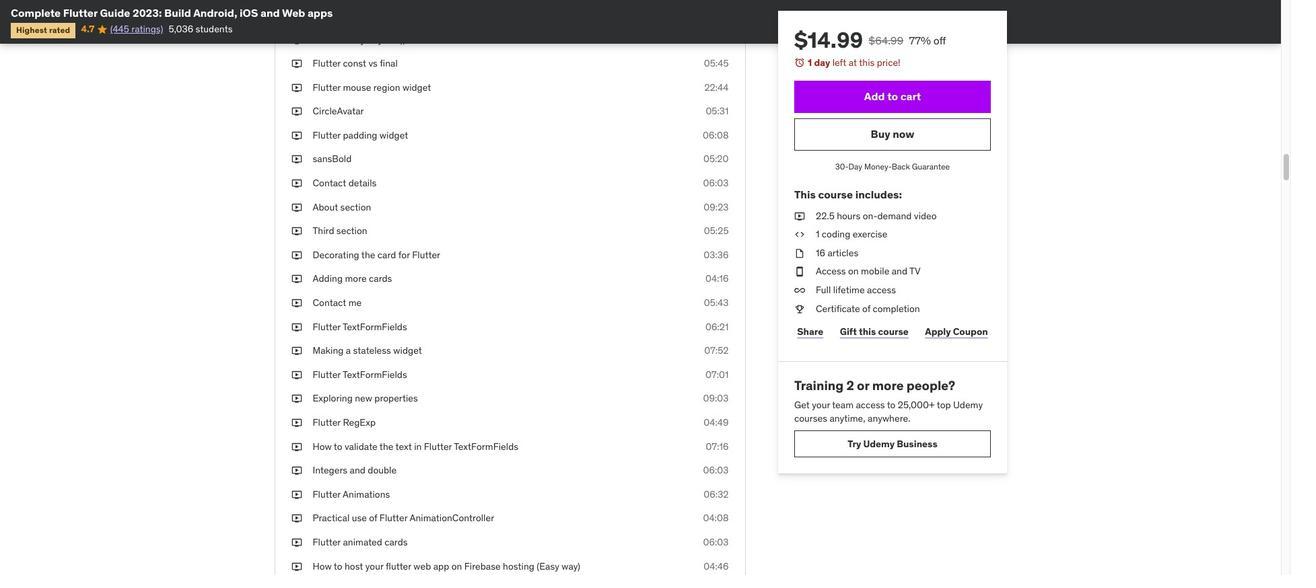 Task type: vqa. For each thing, say whether or not it's contained in the screenshot.
2nd Contact from the bottom
yes



Task type: locate. For each thing, give the bounding box(es) containing it.
back
[[892, 161, 910, 171]]

xsmall image for flutter textformfields
[[291, 321, 302, 334]]

xsmall image for decorating the card for flutter
[[291, 249, 302, 262]]

25,000+
[[898, 399, 935, 411]]

section for third section
[[337, 225, 367, 237]]

apply coupon button
[[922, 319, 991, 345]]

1 vertical spatial your
[[365, 561, 384, 573]]

try udemy business
[[847, 438, 937, 450]]

making a stateless widget
[[313, 345, 422, 357]]

09:03
[[703, 393, 729, 405]]

flutter right use
[[380, 513, 408, 525]]

the left text
[[380, 441, 393, 453]]

how for how to host your flutter web app on firebase hosting (easy way)
[[313, 561, 332, 573]]

now
[[893, 127, 914, 141]]

1 contact from the top
[[313, 177, 346, 189]]

card
[[378, 249, 396, 261]]

contact down adding
[[313, 297, 346, 309]]

adding more cards
[[313, 273, 392, 285]]

2023:
[[133, 6, 162, 20]]

me
[[349, 297, 362, 309]]

section down about section
[[337, 225, 367, 237]]

0 horizontal spatial 1
[[808, 57, 812, 69]]

05:20
[[703, 153, 729, 165]]

try udemy business link
[[794, 431, 991, 458]]

on up full lifetime access
[[848, 266, 859, 278]]

1 horizontal spatial and
[[350, 465, 366, 477]]

anytime,
[[829, 412, 865, 425]]

udemy right try
[[863, 438, 894, 450]]

xsmall image
[[291, 33, 302, 47], [291, 105, 302, 118], [291, 225, 302, 238], [794, 228, 805, 242], [794, 247, 805, 260], [794, 266, 805, 279], [291, 273, 302, 286], [291, 369, 302, 382], [291, 441, 302, 454], [291, 537, 302, 550]]

android,
[[193, 6, 237, 20]]

textformfields for 06:21
[[343, 321, 407, 333]]

1 vertical spatial 1
[[816, 228, 819, 240]]

widget right 'stateless'
[[393, 345, 422, 357]]

xsmall image for sansbold
[[291, 153, 302, 166]]

to left cart
[[887, 90, 898, 103]]

1 vertical spatial on
[[452, 561, 462, 573]]

04:46
[[704, 561, 729, 573]]

exercise
[[852, 228, 887, 240]]

of right use
[[369, 513, 377, 525]]

1 horizontal spatial of
[[862, 303, 870, 315]]

0 vertical spatial section
[[340, 201, 371, 213]]

xsmall image
[[291, 9, 302, 23], [291, 57, 302, 70], [291, 81, 302, 94], [291, 129, 302, 142], [291, 153, 302, 166], [291, 177, 302, 190], [291, 201, 302, 214], [794, 210, 805, 223], [291, 249, 302, 262], [794, 284, 805, 297], [291, 297, 302, 310], [794, 303, 805, 316], [291, 321, 302, 334], [291, 345, 302, 358], [291, 393, 302, 406], [291, 417, 302, 430], [291, 465, 302, 478], [291, 489, 302, 502], [291, 513, 302, 526], [291, 561, 302, 574]]

cards for flutter animated cards
[[385, 537, 408, 549]]

2 vertical spatial 06:03
[[703, 537, 729, 549]]

hosting
[[503, 561, 535, 573]]

more right or
[[872, 378, 904, 394]]

your
[[812, 399, 830, 411], [365, 561, 384, 573]]

udemy right top
[[953, 399, 983, 411]]

to left validate
[[334, 441, 342, 453]]

on right 'app'
[[452, 561, 462, 573]]

30-
[[835, 161, 848, 171]]

1 vertical spatial flutter textformfields
[[313, 369, 407, 381]]

1 vertical spatial 06:03
[[703, 465, 729, 477]]

2 contact from the top
[[313, 297, 346, 309]]

to left "host"
[[334, 561, 342, 573]]

1
[[808, 57, 812, 69], [816, 228, 819, 240]]

this
[[794, 188, 816, 202]]

firebase
[[464, 561, 501, 573]]

contact down sansbold
[[313, 177, 346, 189]]

04:16
[[706, 273, 729, 285]]

gift this course
[[840, 326, 908, 338]]

day
[[848, 161, 862, 171]]

1 vertical spatial more
[[872, 378, 904, 394]]

and right ios
[[261, 6, 280, 20]]

2 vertical spatial widget
[[393, 345, 422, 357]]

new
[[355, 393, 372, 405]]

apps
[[308, 6, 333, 20]]

0 vertical spatial cards
[[369, 273, 392, 285]]

and left tv at the top of the page
[[892, 266, 907, 278]]

0 vertical spatial the
[[361, 249, 375, 261]]

to inside training 2 or more people? get your team access to 25,000+ top udemy courses anytime, anywhere.
[[887, 399, 895, 411]]

0 vertical spatial textformfields
[[343, 321, 407, 333]]

xsmall image for exploring new properties
[[291, 393, 302, 406]]

contact for contact details
[[313, 177, 346, 189]]

flutter right in
[[424, 441, 452, 453]]

xsmall image for circleavatar
[[291, 105, 302, 118]]

to inside add to cart button
[[887, 90, 898, 103]]

cart
[[900, 90, 921, 103]]

1 vertical spatial widget
[[380, 129, 408, 141]]

1 day left at this price!
[[808, 57, 900, 69]]

0 horizontal spatial of
[[369, 513, 377, 525]]

exploring new properties
[[313, 393, 418, 405]]

at
[[848, 57, 857, 69]]

your up 'courses'
[[812, 399, 830, 411]]

decorating
[[313, 249, 359, 261]]

1 horizontal spatial more
[[872, 378, 904, 394]]

on-
[[863, 210, 877, 222]]

1 vertical spatial the
[[380, 441, 393, 453]]

flutter textformfields down me
[[313, 321, 407, 333]]

of down full lifetime access
[[862, 303, 870, 315]]

0 horizontal spatial and
[[261, 6, 280, 20]]

2 06:03 from the top
[[703, 465, 729, 477]]

get
[[794, 399, 809, 411]]

use
[[352, 513, 367, 525]]

flutter down integers
[[313, 489, 341, 501]]

your right "host"
[[365, 561, 384, 573]]

how
[[313, 441, 332, 453], [313, 561, 332, 573]]

course up 22.5 at the top right of page
[[818, 188, 853, 202]]

0 vertical spatial 1
[[808, 57, 812, 69]]

0 horizontal spatial the
[[361, 249, 375, 261]]

1 vertical spatial contact
[[313, 297, 346, 309]]

certificate
[[816, 303, 860, 315]]

03:36
[[704, 249, 729, 261]]

and down validate
[[350, 465, 366, 477]]

1 horizontal spatial your
[[812, 399, 830, 411]]

06:03 down the 04:08
[[703, 537, 729, 549]]

coupon
[[953, 326, 988, 338]]

1 vertical spatial access
[[856, 399, 885, 411]]

to up anywhere.
[[887, 399, 895, 411]]

access down mobile
[[867, 284, 896, 296]]

1 vertical spatial how
[[313, 561, 332, 573]]

1 vertical spatial course
[[878, 326, 908, 338]]

2 vertical spatial textformfields
[[454, 441, 518, 453]]

to for how to host your flutter web app on firebase hosting (easy way)
[[334, 561, 342, 573]]

xsmall image for how to validate the text in flutter textformfields
[[291, 441, 302, 454]]

flutter textformfields
[[313, 321, 407, 333], [313, 369, 407, 381]]

third
[[313, 225, 334, 237]]

flutter textformfields up 'new' on the left
[[313, 369, 407, 381]]

widget right padding
[[380, 129, 408, 141]]

16 articles
[[816, 247, 858, 259]]

training
[[794, 378, 843, 394]]

to for add to cart
[[887, 90, 898, 103]]

cards
[[369, 273, 392, 285], [385, 537, 408, 549]]

2 flutter textformfields from the top
[[313, 369, 407, 381]]

the
[[361, 249, 375, 261], [380, 441, 393, 453]]

cards for adding more cards
[[369, 273, 392, 285]]

access down or
[[856, 399, 885, 411]]

textformfields for 07:01
[[343, 369, 407, 381]]

2 how from the top
[[313, 561, 332, 573]]

widget for region
[[403, 81, 431, 93]]

0 vertical spatial flutter textformfields
[[313, 321, 407, 333]]

certificate of completion
[[816, 303, 920, 315]]

flutter textformfields for 06:21
[[313, 321, 407, 333]]

xsmall image for practical use of flutter animationcontroller
[[291, 513, 302, 526]]

06:03
[[703, 177, 729, 189], [703, 465, 729, 477], [703, 537, 729, 549]]

rated
[[49, 25, 70, 35]]

region
[[373, 81, 400, 93]]

1 vertical spatial section
[[337, 225, 367, 237]]

06:03 down 05:20
[[703, 177, 729, 189]]

more up me
[[345, 273, 367, 285]]

gift
[[840, 326, 857, 338]]

app
[[433, 561, 449, 573]]

0 horizontal spatial your
[[365, 561, 384, 573]]

widget for stateless
[[393, 345, 422, 357]]

on
[[848, 266, 859, 278], [452, 561, 462, 573]]

flutter up circleavatar
[[313, 81, 341, 93]]

0 vertical spatial how
[[313, 441, 332, 453]]

0 vertical spatial widget
[[403, 81, 431, 93]]

1 06:03 from the top
[[703, 177, 729, 189]]

1 vertical spatial udemy
[[863, 438, 894, 450]]

2 vertical spatial and
[[350, 465, 366, 477]]

final
[[380, 57, 398, 69]]

full lifetime access
[[816, 284, 896, 296]]

(easy
[[537, 561, 559, 573]]

the left card
[[361, 249, 375, 261]]

course
[[818, 188, 853, 202], [878, 326, 908, 338]]

guide
[[100, 6, 130, 20]]

5,036
[[169, 23, 193, 35]]

0 vertical spatial course
[[818, 188, 853, 202]]

07:16
[[706, 441, 729, 453]]

this right the at
[[859, 57, 874, 69]]

widget right region
[[403, 81, 431, 93]]

coding main.dart
[[313, 9, 385, 21]]

cards up flutter
[[385, 537, 408, 549]]

2 horizontal spatial and
[[892, 266, 907, 278]]

xsmall image for making a stateless widget
[[291, 345, 302, 358]]

0 vertical spatial more
[[345, 273, 367, 285]]

1 right alarm icon
[[808, 57, 812, 69]]

(445
[[110, 23, 129, 35]]

xsmall image for flutter analysis.yaml || linters
[[291, 33, 302, 47]]

add to cart
[[864, 90, 921, 103]]

0 vertical spatial your
[[812, 399, 830, 411]]

this right gift
[[859, 326, 876, 338]]

1 vertical spatial cards
[[385, 537, 408, 549]]

cards down decorating the card for flutter
[[369, 273, 392, 285]]

0 vertical spatial udemy
[[953, 399, 983, 411]]

course down completion
[[878, 326, 908, 338]]

0 vertical spatial and
[[261, 6, 280, 20]]

your inside training 2 or more people? get your team access to 25,000+ top udemy courses anytime, anywhere.
[[812, 399, 830, 411]]

3 06:03 from the top
[[703, 537, 729, 549]]

2 this from the top
[[859, 326, 876, 338]]

xsmall image for contact me
[[291, 297, 302, 310]]

xsmall image for third section
[[291, 225, 302, 238]]

1 vertical spatial textformfields
[[343, 369, 407, 381]]

1 left 'coding'
[[816, 228, 819, 240]]

0 vertical spatial 06:03
[[703, 177, 729, 189]]

06:03 up the 06:32
[[703, 465, 729, 477]]

team
[[832, 399, 853, 411]]

1 horizontal spatial udemy
[[953, 399, 983, 411]]

buy now button
[[794, 118, 991, 151]]

alarm image
[[794, 57, 805, 68]]

main.dart
[[345, 9, 385, 21]]

how up integers
[[313, 441, 332, 453]]

22.5
[[816, 210, 834, 222]]

0 vertical spatial contact
[[313, 177, 346, 189]]

day
[[814, 57, 830, 69]]

1 vertical spatial and
[[892, 266, 907, 278]]

host
[[345, 561, 363, 573]]

1 for 1 day left at this price!
[[808, 57, 812, 69]]

xsmall image for flutter regexp
[[291, 417, 302, 430]]

flutter up 4.7 at left
[[63, 6, 98, 20]]

ratings)
[[131, 23, 163, 35]]

flutter up sansbold
[[313, 129, 341, 141]]

1 horizontal spatial 1
[[816, 228, 819, 240]]

analysis.yaml
[[343, 33, 398, 45]]

xsmall image for flutter const vs final
[[291, 57, 302, 70]]

1 horizontal spatial on
[[848, 266, 859, 278]]

1 vertical spatial this
[[859, 326, 876, 338]]

1 flutter textformfields from the top
[[313, 321, 407, 333]]

access
[[816, 266, 846, 278]]

lifetime
[[833, 284, 865, 296]]

2
[[846, 378, 854, 394]]

how left "host"
[[313, 561, 332, 573]]

section down details
[[340, 201, 371, 213]]

of
[[862, 303, 870, 315], [369, 513, 377, 525]]

0 horizontal spatial udemy
[[863, 438, 894, 450]]

1 how from the top
[[313, 441, 332, 453]]

0 vertical spatial this
[[859, 57, 874, 69]]

share button
[[794, 319, 826, 345]]

contact
[[313, 177, 346, 189], [313, 297, 346, 309]]

price!
[[877, 57, 900, 69]]

udemy
[[953, 399, 983, 411], [863, 438, 894, 450]]



Task type: describe. For each thing, give the bounding box(es) containing it.
text
[[396, 441, 412, 453]]

sansbold
[[313, 153, 352, 165]]

decorating the card for flutter
[[313, 249, 440, 261]]

1 horizontal spatial the
[[380, 441, 393, 453]]

04:08
[[703, 513, 729, 525]]

this course includes:
[[794, 188, 902, 202]]

xsmall image for flutter padding widget
[[291, 129, 302, 142]]

contact details
[[313, 177, 377, 189]]

flutter down practical
[[313, 537, 341, 549]]

flutter textformfields for 07:01
[[313, 369, 407, 381]]

highest rated
[[16, 25, 70, 35]]

how to validate the text in flutter textformfields
[[313, 441, 518, 453]]

udemy inside training 2 or more people? get your team access to 25,000+ top udemy courses anytime, anywhere.
[[953, 399, 983, 411]]

to for how to validate the text in flutter textformfields
[[334, 441, 342, 453]]

apply
[[925, 326, 951, 338]]

04:49
[[704, 417, 729, 429]]

06:03 for flutter animated cards
[[703, 537, 729, 549]]

hours
[[837, 210, 860, 222]]

exploring
[[313, 393, 353, 405]]

0 vertical spatial of
[[862, 303, 870, 315]]

articles
[[827, 247, 858, 259]]

0 horizontal spatial more
[[345, 273, 367, 285]]

0 vertical spatial access
[[867, 284, 896, 296]]

xsmall image for contact details
[[291, 177, 302, 190]]

add
[[864, 90, 885, 103]]

animations
[[343, 489, 390, 501]]

06:32
[[704, 489, 729, 501]]

try
[[847, 438, 861, 450]]

06:03 for integers and double
[[703, 465, 729, 477]]

flutter down the exploring
[[313, 417, 341, 429]]

third section
[[313, 225, 367, 237]]

section for about section
[[340, 201, 371, 213]]

access inside training 2 or more people? get your team access to 25,000+ top udemy courses anytime, anywhere.
[[856, 399, 885, 411]]

buy now
[[871, 127, 914, 141]]

07:01
[[706, 369, 729, 381]]

05:43
[[704, 297, 729, 309]]

||
[[400, 33, 405, 45]]

a
[[346, 345, 351, 357]]

contact for contact me
[[313, 297, 346, 309]]

how to host your flutter web app on firebase hosting (easy way)
[[313, 561, 580, 573]]

06:21
[[706, 321, 729, 333]]

1 for 1 coding exercise
[[816, 228, 819, 240]]

completion
[[873, 303, 920, 315]]

left
[[832, 57, 846, 69]]

complete
[[11, 6, 61, 20]]

const
[[343, 57, 366, 69]]

gift this course link
[[837, 319, 911, 345]]

xsmall image for flutter animated cards
[[291, 537, 302, 550]]

integers
[[313, 465, 348, 477]]

padding
[[343, 129, 377, 141]]

05:31
[[706, 105, 729, 117]]

in
[[414, 441, 422, 453]]

how for how to validate the text in flutter textformfields
[[313, 441, 332, 453]]

top
[[937, 399, 951, 411]]

16
[[816, 247, 825, 259]]

demand
[[877, 210, 912, 222]]

xsmall image for flutter textformfields
[[291, 369, 302, 382]]

adding
[[313, 273, 343, 285]]

4.7
[[81, 23, 95, 35]]

full
[[816, 284, 831, 296]]

1 horizontal spatial course
[[878, 326, 908, 338]]

0 vertical spatial on
[[848, 266, 859, 278]]

people?
[[906, 378, 955, 394]]

flutter
[[386, 561, 411, 573]]

coding
[[313, 9, 343, 21]]

xsmall image for adding more cards
[[291, 273, 302, 286]]

5,036 students
[[169, 23, 233, 35]]

flutter left const
[[313, 57, 341, 69]]

flutter mouse region widget
[[313, 81, 431, 93]]

xsmall image for flutter mouse region widget
[[291, 81, 302, 94]]

practical
[[313, 513, 350, 525]]

regexp
[[343, 417, 376, 429]]

1 this from the top
[[859, 57, 874, 69]]

web
[[414, 561, 431, 573]]

more inside training 2 or more people? get your team access to 25,000+ top udemy courses anytime, anywhere.
[[872, 378, 904, 394]]

0 horizontal spatial course
[[818, 188, 853, 202]]

way)
[[562, 561, 580, 573]]

add to cart button
[[794, 81, 991, 113]]

apply coupon
[[925, 326, 988, 338]]

0 horizontal spatial on
[[452, 561, 462, 573]]

flutter analysis.yaml || linters
[[313, 33, 436, 45]]

06:08
[[703, 129, 729, 141]]

circleavatar
[[313, 105, 364, 117]]

guarantee
[[912, 161, 950, 171]]

about
[[313, 201, 338, 213]]

complete flutter guide 2023: build android, ios and web apps
[[11, 6, 333, 20]]

1 vertical spatial of
[[369, 513, 377, 525]]

students
[[196, 23, 233, 35]]

xsmall image for how to host your flutter web app on firebase hosting (easy way)
[[291, 561, 302, 574]]

xsmall image for integers and double
[[291, 465, 302, 478]]

making
[[313, 345, 344, 357]]

buy
[[871, 127, 890, 141]]

flutter right for
[[412, 249, 440, 261]]

build
[[164, 6, 191, 20]]

flutter down coding
[[313, 33, 341, 45]]

flutter down making
[[313, 369, 341, 381]]

validate
[[345, 441, 378, 453]]

flutter padding widget
[[313, 129, 408, 141]]

ios
[[240, 6, 258, 20]]

double
[[368, 465, 397, 477]]

$14.99 $64.99 77% off
[[794, 26, 946, 54]]

integers and double
[[313, 465, 397, 477]]

flutter up making
[[313, 321, 341, 333]]

xsmall image for flutter animations
[[291, 489, 302, 502]]

for
[[398, 249, 410, 261]]

training 2 or more people? get your team access to 25,000+ top udemy courses anytime, anywhere.
[[794, 378, 983, 425]]

$14.99
[[794, 26, 863, 54]]

xsmall image for about section
[[291, 201, 302, 214]]

05:45
[[704, 57, 729, 69]]

flutter animations
[[313, 489, 390, 501]]

animationcontroller
[[410, 513, 494, 525]]

anywhere.
[[867, 412, 910, 425]]

mobile
[[861, 266, 889, 278]]



